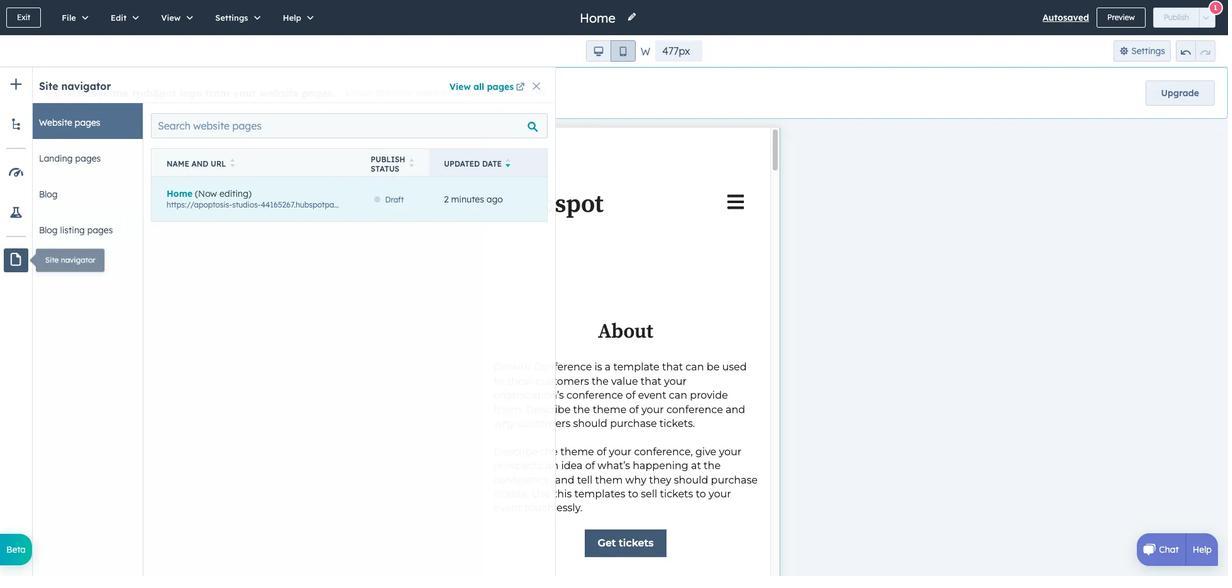 Task type: describe. For each thing, give the bounding box(es) containing it.
472e5aab74e9
[[541, 200, 593, 209]]

https://apoptosis-
[[167, 200, 232, 209]]

from
[[205, 87, 230, 99]]

edit button
[[97, 0, 148, 35]]

pages.
[[302, 87, 335, 99]]

file
[[62, 13, 76, 23]]

preview
[[1108, 13, 1135, 22]]

press to sort. element for publish status
[[409, 159, 414, 169]]

preview button
[[1097, 8, 1146, 28]]

the
[[112, 87, 129, 99]]

publish status
[[371, 154, 405, 173]]

Search website pages search field
[[151, 113, 548, 138]]

unlock premium features with crm suite starter.
[[345, 87, 547, 98]]

updated date
[[444, 159, 502, 169]]

1 horizontal spatial settings
[[1132, 45, 1166, 57]]

4cc1-
[[504, 200, 523, 209]]

1 vertical spatial site navigator
[[44, 256, 85, 264]]

link opens in a new window image
[[516, 83, 525, 92]]

(now
[[195, 188, 217, 199]]

studios-
[[232, 200, 261, 209]]

landing pages
[[39, 153, 101, 164]]

landing pages button
[[25, 139, 143, 175]]

publish for publish status
[[371, 154, 405, 164]]

1 group from the left
[[586, 40, 636, 62]]

home link
[[167, 188, 193, 199]]

link opens in a new window image
[[516, 83, 525, 92]]

exit link
[[6, 8, 41, 28]]

website pages
[[39, 117, 100, 128]]

actions
[[303, 194, 329, 204]]

and
[[192, 159, 209, 169]]

publish group
[[1154, 8, 1216, 28]]

2
[[444, 193, 449, 205]]

exit
[[17, 13, 30, 22]]

pages inside the landing pages button
[[75, 153, 101, 164]]

0 vertical spatial settings
[[215, 13, 248, 23]]

listing
[[60, 225, 85, 236]]

close image
[[533, 82, 540, 90]]

descending sort. press to sort ascending. element
[[506, 159, 511, 169]]

updated
[[444, 159, 480, 169]]

beta button
[[0, 534, 32, 566]]

website pages button
[[25, 103, 143, 139]]

autosaved
[[1043, 12, 1090, 23]]

draft
[[385, 195, 404, 204]]

ago
[[487, 193, 503, 205]]

press to sort. image for name and url
[[230, 159, 235, 167]]

hubspot
[[132, 87, 176, 99]]

view for view
[[161, 13, 181, 23]]

1 horizontal spatial help
[[1193, 544, 1212, 556]]

press to sort. element for name and url
[[230, 159, 235, 169]]

descending sort. press to sort ascending. image
[[506, 159, 511, 167]]

pages inside blog listing pages button
[[87, 225, 113, 236]]

44165267.hubspotpagebuilder.com/-
[[261, 200, 391, 209]]



Task type: locate. For each thing, give the bounding box(es) containing it.
pages right listing
[[87, 225, 113, 236]]

w
[[641, 45, 651, 58]]

blog
[[39, 189, 58, 200], [39, 225, 58, 236]]

blog for blog listing pages
[[39, 225, 58, 236]]

group
[[586, 40, 636, 62], [1176, 40, 1216, 62]]

0 horizontal spatial publish
[[371, 154, 405, 164]]

beta
[[6, 544, 26, 556]]

blog for blog
[[39, 189, 58, 200]]

remove
[[69, 87, 109, 99]]

name and url
[[167, 159, 226, 169]]

navigator up the website pages button
[[61, 80, 111, 92]]

crm
[[472, 87, 492, 98]]

autosaved button
[[1043, 10, 1090, 25]]

date
[[482, 159, 502, 169]]

remove the hubspot logo from your website pages.
[[69, 87, 335, 99]]

pages inside view all pages link
[[487, 81, 514, 92]]

pages inside the website pages button
[[75, 117, 100, 128]]

0 vertical spatial site navigator
[[39, 80, 111, 92]]

2a01cd4e-
[[449, 200, 486, 209]]

blog inside button
[[39, 189, 58, 200]]

0 vertical spatial help
[[283, 13, 301, 23]]

1 press to sort. element from the left
[[230, 159, 235, 169]]

features
[[416, 87, 450, 98]]

group down the publish group
[[1176, 40, 1216, 62]]

press to sort. image right 'publish status'
[[409, 159, 414, 167]]

logo
[[180, 87, 202, 99]]

url
[[211, 159, 226, 169]]

temporary-
[[391, 200, 432, 209]]

upgrade
[[1162, 87, 1200, 99]]

None field
[[579, 9, 620, 26]]

view inside button
[[161, 13, 181, 23]]

file button
[[49, 0, 97, 35]]

1 vertical spatial publish
[[371, 154, 405, 164]]

edit
[[111, 13, 127, 23]]

1 vertical spatial navigator
[[57, 256, 85, 264]]

0 horizontal spatial settings button
[[202, 0, 270, 35]]

site navigator down listing
[[44, 256, 85, 264]]

1 horizontal spatial group
[[1176, 40, 1216, 62]]

name
[[167, 159, 189, 169]]

home (now editing) https://apoptosis-studios-44165267.hubspotpagebuilder.com/-temporary-slug-2a01cd4e-51f9-4cc1-837f-472e5aab74e9
[[167, 188, 593, 209]]

help
[[283, 13, 301, 23], [1193, 544, 1212, 556]]

1 horizontal spatial settings button
[[1114, 40, 1171, 62]]

pages down remove
[[75, 117, 100, 128]]

publish up "home (now editing) https://apoptosis-studios-44165267.hubspotpagebuilder.com/-temporary-slug-2a01cd4e-51f9-4cc1-837f-472e5aab74e9"
[[371, 154, 405, 164]]

pages left link opens in a new window icon
[[487, 81, 514, 92]]

2 group from the left
[[1176, 40, 1216, 62]]

view all pages
[[450, 81, 514, 92]]

view for view all pages
[[450, 81, 471, 92]]

1 vertical spatial settings button
[[1114, 40, 1171, 62]]

press to sort. image for publish status
[[409, 159, 414, 167]]

site down blog listing pages
[[44, 256, 55, 264]]

blog listing pages button
[[25, 211, 143, 247]]

51f9-
[[486, 200, 504, 209]]

0 vertical spatial site
[[39, 80, 58, 92]]

home
[[167, 188, 193, 199]]

chat
[[1160, 544, 1179, 556]]

site
[[39, 80, 58, 92], [44, 256, 55, 264]]

0 vertical spatial view
[[161, 13, 181, 23]]

editing)
[[220, 188, 252, 199]]

settings right view button
[[215, 13, 248, 23]]

0 vertical spatial publish
[[1164, 13, 1190, 22]]

1 vertical spatial help
[[1193, 544, 1212, 556]]

1 vertical spatial site
[[44, 256, 55, 264]]

site up website on the left of the page
[[39, 80, 58, 92]]

press to sort. element right 'publish status'
[[409, 159, 414, 169]]

help inside button
[[283, 13, 301, 23]]

premium
[[376, 87, 413, 98]]

1 press to sort. image from the left
[[230, 159, 235, 167]]

settings down 'preview' button
[[1132, 45, 1166, 57]]

1 horizontal spatial press to sort. element
[[409, 159, 414, 169]]

settings
[[215, 13, 248, 23], [1132, 45, 1166, 57]]

1
[[1214, 3, 1218, 12]]

0 horizontal spatial group
[[586, 40, 636, 62]]

view right edit button
[[161, 13, 181, 23]]

site navigator up the website pages button
[[39, 80, 111, 92]]

blog left listing
[[39, 225, 58, 236]]

2 blog from the top
[[39, 225, 58, 236]]

minutes
[[451, 193, 484, 205]]

2 press to sort. element from the left
[[409, 159, 414, 169]]

0 horizontal spatial press to sort. element
[[230, 159, 235, 169]]

your
[[233, 87, 257, 99]]

2 minutes ago
[[444, 193, 503, 205]]

1 vertical spatial blog
[[39, 225, 58, 236]]

0 horizontal spatial press to sort. image
[[230, 159, 235, 167]]

blog button
[[25, 175, 143, 211]]

0 vertical spatial navigator
[[61, 80, 111, 92]]

press to sort. image right url
[[230, 159, 235, 167]]

837f-
[[523, 200, 541, 209]]

upgrade link
[[1146, 81, 1215, 106]]

settings button
[[202, 0, 270, 35], [1114, 40, 1171, 62]]

0 horizontal spatial help
[[283, 13, 301, 23]]

navigator down listing
[[57, 256, 85, 264]]

with
[[452, 87, 470, 98]]

help button
[[270, 0, 323, 35]]

view
[[161, 13, 181, 23], [450, 81, 471, 92]]

pages right landing
[[75, 153, 101, 164]]

blog listing pages
[[39, 225, 113, 236]]

publish inside "button"
[[1164, 13, 1190, 22]]

view left all
[[450, 81, 471, 92]]

all
[[474, 81, 485, 92]]

0 horizontal spatial view
[[161, 13, 181, 23]]

starter.
[[517, 87, 547, 98]]

1 horizontal spatial press to sort. image
[[409, 159, 414, 167]]

actions button
[[297, 191, 341, 207]]

1 horizontal spatial publish
[[1164, 13, 1190, 22]]

1 horizontal spatial view
[[450, 81, 471, 92]]

site navigator
[[39, 80, 111, 92], [44, 256, 85, 264]]

website
[[39, 117, 72, 128]]

landing
[[39, 153, 73, 164]]

publish for publish
[[1164, 13, 1190, 22]]

0 vertical spatial settings button
[[202, 0, 270, 35]]

navigator
[[61, 80, 111, 92], [57, 256, 85, 264]]

press to sort. element
[[230, 159, 235, 169], [409, 159, 414, 169]]

publish
[[1164, 13, 1190, 22], [371, 154, 405, 164]]

None text field
[[656, 40, 703, 62]]

press to sort. element right url
[[230, 159, 235, 169]]

suite
[[494, 87, 515, 98]]

pages
[[487, 81, 514, 92], [75, 117, 100, 128], [75, 153, 101, 164], [87, 225, 113, 236]]

unlock
[[345, 87, 374, 98]]

view all pages link
[[450, 79, 527, 94]]

2 press to sort. image from the left
[[409, 159, 414, 167]]

website
[[260, 87, 299, 99]]

blog inside button
[[39, 225, 58, 236]]

slug-
[[432, 200, 449, 209]]

publish right preview
[[1164, 13, 1190, 22]]

view button
[[148, 0, 202, 35]]

blog down landing
[[39, 189, 58, 200]]

1 vertical spatial view
[[450, 81, 471, 92]]

1 vertical spatial settings
[[1132, 45, 1166, 57]]

group left w
[[586, 40, 636, 62]]

publish button
[[1154, 8, 1200, 28]]

1 blog from the top
[[39, 189, 58, 200]]

0 vertical spatial blog
[[39, 189, 58, 200]]

press to sort. image
[[230, 159, 235, 167], [409, 159, 414, 167]]

status
[[371, 164, 400, 173]]

0 horizontal spatial settings
[[215, 13, 248, 23]]



Task type: vqa. For each thing, say whether or not it's contained in the screenshot.
Apoptosis Studios 2 at the top right of page
no



